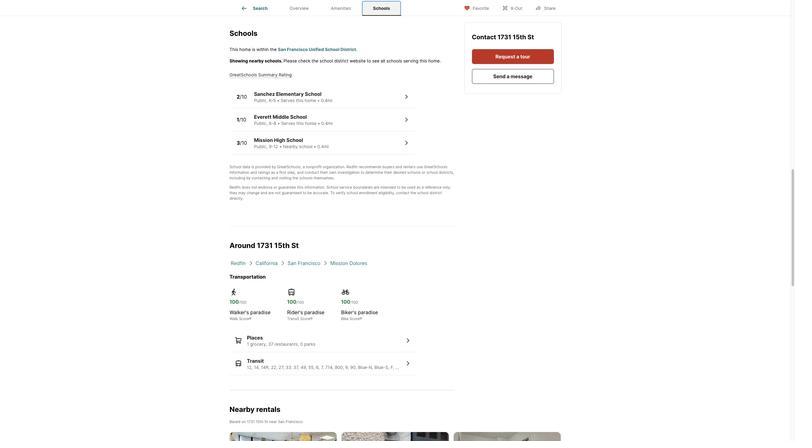 Task type: vqa. For each thing, say whether or not it's contained in the screenshot.


Task type: locate. For each thing, give the bounding box(es) containing it.
0 vertical spatial nearby
[[283, 144, 298, 149]]

2 horizontal spatial /100
[[351, 300, 358, 305]]

® inside rider's paradise transit score ®
[[311, 317, 313, 321]]

2 horizontal spatial 100 /100
[[342, 299, 358, 305]]

3 score from the left
[[350, 317, 360, 321]]

•
[[277, 98, 280, 103], [318, 98, 320, 103], [278, 121, 280, 126], [318, 121, 320, 126], [280, 144, 282, 149], [314, 144, 317, 149]]

0 horizontal spatial are
[[269, 191, 274, 195]]

1 horizontal spatial 1731
[[257, 241, 273, 250]]

photo of 638 14th st, san francisco, ca 94114 image
[[342, 432, 449, 441]]

be inside school service boundaries are intended to be used as a reference only; they may change and are not
[[402, 185, 406, 190]]

this down elementary
[[296, 98, 304, 103]]

0 vertical spatial is
[[252, 47, 256, 52]]

paradise inside the walker's paradise walk score ®
[[251, 309, 271, 316]]

schools down conduct
[[300, 176, 313, 181]]

mission up '9-'
[[254, 137, 273, 143]]

1 vertical spatial district
[[430, 191, 442, 195]]

2 100 from the left
[[287, 299, 297, 305]]

as inside school service boundaries are intended to be used as a reference only; they may change and are not
[[417, 185, 421, 190]]

check
[[299, 58, 311, 63]]

this
[[420, 58, 428, 63], [296, 98, 304, 103], [297, 121, 304, 126], [297, 185, 304, 190]]

2 horizontal spatial greatschools
[[424, 165, 448, 169]]

serves for middle
[[281, 121, 295, 126]]

2 100 /100 from the left
[[287, 299, 304, 305]]

are
[[374, 185, 380, 190], [269, 191, 274, 195]]

elementary
[[276, 91, 304, 97]]

0 vertical spatial are
[[374, 185, 380, 190]]

15th for contact 1731 15th st
[[513, 33, 527, 41]]

/10 left sanchez
[[240, 94, 247, 100]]

favorite
[[473, 5, 490, 11]]

0 vertical spatial public,
[[254, 98, 268, 103]]

school up to
[[327, 185, 339, 190]]

1 horizontal spatial as
[[417, 185, 421, 190]]

x-out
[[511, 5, 523, 11]]

nearby up the on at the bottom of page
[[230, 405, 255, 414]]

greatschools down showing
[[230, 72, 257, 77]]

15th down 'nearby rentals'
[[256, 420, 264, 424]]

or inside first step, and conduct their own investigation to determine their desired schools or school districts, including by contacting and visiting the schools themselves.
[[422, 170, 426, 175]]

100 /100 for rider's
[[287, 299, 304, 305]]

0 vertical spatial 1
[[237, 117, 239, 123]]

/100 for biker's
[[351, 300, 358, 305]]

1 vertical spatial home
[[305, 98, 316, 103]]

0 horizontal spatial score
[[239, 317, 249, 321]]

0 horizontal spatial nearby
[[230, 405, 255, 414]]

0.4mi inside sanchez elementary school public, k-5 • serves this home • 0.4mi
[[321, 98, 333, 103]]

public, inside mission high school public, 9-12 • nearby school • 0.4mi
[[254, 144, 268, 149]]

paradise inside rider's paradise transit score ®
[[305, 309, 325, 316]]

x-
[[511, 5, 516, 11]]

this inside sanchez elementary school public, k-5 • serves this home • 0.4mi
[[296, 98, 304, 103]]

® right "bike"
[[360, 317, 363, 321]]

2 vertical spatial home
[[305, 121, 317, 126]]

st up "san francisco" "link"
[[292, 241, 299, 250]]

public, down sanchez
[[254, 98, 268, 103]]

buyers
[[383, 165, 395, 169]]

100 for rider's
[[287, 299, 297, 305]]

transit down rider's
[[287, 317, 299, 321]]

home right this
[[240, 47, 251, 52]]

100 up biker's
[[342, 299, 351, 305]]

not inside school service boundaries are intended to be used as a reference only; they may change and are not
[[275, 191, 281, 195]]

2 horizontal spatial paradise
[[358, 309, 378, 316]]

3 100 /100 from the left
[[342, 299, 358, 305]]

1731 right the on at the bottom of page
[[247, 420, 255, 424]]

0 horizontal spatial 15th
[[256, 420, 264, 424]]

this up mission high school public, 9-12 • nearby school • 0.4mi
[[297, 121, 304, 126]]

5
[[273, 98, 276, 103]]

1 down 2
[[237, 117, 239, 123]]

share
[[545, 5, 556, 11]]

school down service
[[347, 191, 358, 195]]

mission for mission dolores
[[331, 260, 348, 266]]

not up change
[[252, 185, 257, 190]]

desired
[[394, 170, 407, 175]]

to up "contact"
[[397, 185, 401, 190]]

2 /100 from the left
[[297, 300, 304, 305]]

verify
[[336, 191, 346, 195]]

100 up walker's
[[230, 299, 239, 305]]

1 100 from the left
[[230, 299, 239, 305]]

2 vertical spatial /10
[[240, 140, 247, 146]]

3 paradise from the left
[[358, 309, 378, 316]]

0 horizontal spatial mission
[[254, 137, 273, 143]]

parks
[[305, 342, 316, 347]]

1 vertical spatial schools
[[408, 170, 421, 175]]

places 1 grocery, 37 restaurants, 0 parks
[[247, 335, 316, 347]]

all
[[381, 58, 386, 63]]

amenities tab
[[320, 1, 362, 16]]

bike
[[342, 317, 349, 321]]

paradise for rider's paradise
[[305, 309, 325, 316]]

based
[[230, 420, 241, 424]]

and
[[396, 165, 403, 169], [251, 170, 257, 175], [297, 170, 304, 175], [272, 176, 278, 181], [261, 191, 268, 195]]

redfin up investigation
[[347, 165, 358, 169]]

/10 for 1
[[239, 117, 247, 123]]

schools down renters
[[408, 170, 421, 175]]

3 public, from the top
[[254, 144, 268, 149]]

redfin for redfin
[[231, 260, 246, 266]]

this inside everett middle school public, 6-8 • serves this home • 0.4mi
[[297, 121, 304, 126]]

school right middle
[[291, 114, 307, 120]]

1 down places
[[247, 342, 249, 347]]

by up the does at the left top of page
[[247, 176, 251, 181]]

redfin link
[[231, 260, 246, 266]]

public, down "everett"
[[254, 121, 268, 126]]

0.4mi inside mission high school public, 9-12 • nearby school • 0.4mi
[[318, 144, 329, 149]]

score down biker's
[[350, 317, 360, 321]]

own
[[329, 170, 337, 175]]

a for request
[[517, 54, 520, 60]]

0
[[301, 342, 303, 347]]

® for rider's
[[311, 317, 313, 321]]

by right provided at the left of the page
[[272, 165, 276, 169]]

0 vertical spatial transit
[[287, 317, 299, 321]]

redfin
[[347, 165, 358, 169], [230, 185, 241, 190], [231, 260, 246, 266]]

1 horizontal spatial 15th
[[275, 241, 290, 250]]

school
[[325, 47, 340, 52], [305, 91, 322, 97], [291, 114, 307, 120], [287, 137, 303, 143], [230, 165, 242, 169], [327, 185, 339, 190]]

nonprofit
[[306, 165, 322, 169]]

1 horizontal spatial district
[[430, 191, 442, 195]]

0 horizontal spatial schools
[[300, 176, 313, 181]]

1 vertical spatial or
[[274, 185, 277, 190]]

1 vertical spatial not
[[275, 191, 281, 195]]

0 horizontal spatial by
[[247, 176, 251, 181]]

2 paradise from the left
[[305, 309, 325, 316]]

1 horizontal spatial 100
[[287, 299, 297, 305]]

0 vertical spatial st
[[528, 33, 535, 41]]

1 ® from the left
[[249, 317, 252, 321]]

district down reference
[[430, 191, 442, 195]]

100 /100 up rider's
[[287, 299, 304, 305]]

home inside everett middle school public, 6-8 • serves this home • 0.4mi
[[305, 121, 317, 126]]

/10
[[240, 94, 247, 100], [239, 117, 247, 123], [240, 140, 247, 146]]

0 vertical spatial mission
[[254, 137, 273, 143]]

a right "send"
[[507, 73, 510, 80]]

score inside rider's paradise transit score ®
[[301, 317, 311, 321]]

, a nonprofit organization. redfin recommends buyers and renters use greatschools information and ratings as a
[[230, 165, 448, 175]]

may
[[239, 191, 246, 195]]

paradise right biker's
[[358, 309, 378, 316]]

school inside mission high school public, 9-12 • nearby school • 0.4mi
[[287, 137, 303, 143]]

mission for mission high school public, 9-12 • nearby school • 0.4mi
[[254, 137, 273, 143]]

everett middle school public, 6-8 • serves this home • 0.4mi
[[254, 114, 333, 126]]

100 /100
[[230, 299, 247, 305], [287, 299, 304, 305], [342, 299, 358, 305]]

public, inside everett middle school public, 6-8 • serves this home • 0.4mi
[[254, 121, 268, 126]]

2 ® from the left
[[311, 317, 313, 321]]

1 horizontal spatial 1
[[247, 342, 249, 347]]

/100 up rider's
[[297, 300, 304, 305]]

as right ratings
[[271, 170, 275, 175]]

1731 up the request
[[498, 33, 512, 41]]

1 /100 from the left
[[239, 300, 247, 305]]

are down endorse
[[269, 191, 274, 195]]

and down endorse
[[261, 191, 268, 195]]

ratings
[[258, 170, 270, 175]]

serves inside everett middle school public, 6-8 • serves this home • 0.4mi
[[281, 121, 295, 126]]

1 vertical spatial nearby
[[230, 405, 255, 414]]

to
[[367, 58, 371, 63], [361, 170, 365, 175], [397, 185, 401, 190], [303, 191, 307, 195]]

1 100 /100 from the left
[[230, 299, 247, 305]]

contact
[[396, 191, 410, 195]]

tab list
[[230, 0, 406, 16]]

2 horizontal spatial 100
[[342, 299, 351, 305]]

mission dolores
[[331, 260, 368, 266]]

1 horizontal spatial ®
[[311, 317, 313, 321]]

mission dolores link
[[331, 260, 368, 266]]

enrollment
[[359, 191, 378, 195]]

redfin up they
[[230, 185, 241, 190]]

schools tab
[[362, 1, 401, 16]]

mission inside mission high school public, 9-12 • nearby school • 0.4mi
[[254, 137, 273, 143]]

100 up rider's
[[287, 299, 297, 305]]

the down step,
[[293, 176, 299, 181]]

0 vertical spatial francisco
[[287, 47, 308, 52]]

1731 for contact
[[498, 33, 512, 41]]

a right ,
[[303, 165, 305, 169]]

this up guaranteed at top
[[297, 185, 304, 190]]

2 vertical spatial schools
[[300, 176, 313, 181]]

school right elementary
[[305, 91, 322, 97]]

2 horizontal spatial schools
[[408, 170, 421, 175]]

1 horizontal spatial or
[[422, 170, 426, 175]]

0 vertical spatial redfin
[[347, 165, 358, 169]]

0 horizontal spatial /100
[[239, 300, 247, 305]]

nearby down high
[[283, 144, 298, 149]]

1 vertical spatial mission
[[331, 260, 348, 266]]

1 horizontal spatial their
[[385, 170, 393, 175]]

100 /100 up biker's
[[342, 299, 358, 305]]

0 horizontal spatial be
[[308, 191, 312, 195]]

0 horizontal spatial 1731
[[247, 420, 255, 424]]

2 vertical spatial redfin
[[231, 260, 246, 266]]

be up "contact"
[[402, 185, 406, 190]]

1 vertical spatial is
[[252, 165, 254, 169]]

school inside school service boundaries are intended to be used as a reference only; they may change and are not
[[327, 185, 339, 190]]

school left districts,
[[427, 170, 438, 175]]

home.
[[429, 58, 441, 63]]

mission
[[254, 137, 273, 143], [331, 260, 348, 266]]

st up tour
[[528, 33, 535, 41]]

home for sanchez elementary school
[[305, 98, 316, 103]]

endorse
[[258, 185, 273, 190]]

2 horizontal spatial ®
[[360, 317, 363, 321]]

search
[[253, 6, 268, 11]]

2 vertical spatial public,
[[254, 144, 268, 149]]

school up ,
[[299, 144, 313, 149]]

transit down the grocery, on the left bottom of the page
[[247, 358, 264, 364]]

.
[[357, 47, 358, 52]]

home inside sanchez elementary school public, k-5 • serves this home • 0.4mi
[[305, 98, 316, 103]]

district down "district"
[[335, 58, 349, 63]]

paradise right rider's
[[305, 309, 325, 316]]

paradise right walker's
[[251, 309, 271, 316]]

0 horizontal spatial their
[[320, 170, 328, 175]]

® up parks
[[311, 317, 313, 321]]

transit inside rider's paradise transit score ®
[[287, 317, 299, 321]]

2 vertical spatial san
[[278, 420, 285, 424]]

® inside biker's paradise bike score ®
[[360, 317, 363, 321]]

0 vertical spatial or
[[422, 170, 426, 175]]

2 horizontal spatial st
[[528, 33, 535, 41]]

a left tour
[[517, 54, 520, 60]]

investigation
[[338, 170, 360, 175]]

service
[[340, 185, 353, 190]]

information
[[230, 170, 250, 175]]

2 public, from the top
[[254, 121, 268, 126]]

0 vertical spatial 15th
[[513, 33, 527, 41]]

schools inside tab
[[373, 6, 390, 11]]

a inside school service boundaries are intended to be used as a reference only; they may change and are not
[[422, 185, 424, 190]]

on
[[242, 420, 246, 424]]

school down reference
[[418, 191, 429, 195]]

100 /100 for walker's
[[230, 299, 247, 305]]

schools.
[[265, 58, 283, 63]]

is right data
[[252, 165, 254, 169]]

1 horizontal spatial mission
[[331, 260, 348, 266]]

1 vertical spatial as
[[417, 185, 421, 190]]

and inside school service boundaries are intended to be used as a reference only; they may change and are not
[[261, 191, 268, 195]]

paradise for walker's paradise
[[251, 309, 271, 316]]

/100 up biker's
[[351, 300, 358, 305]]

be down information. at the left top of the page
[[308, 191, 312, 195]]

overview tab
[[279, 1, 320, 16]]

paradise inside biker's paradise bike score ®
[[358, 309, 378, 316]]

1 vertical spatial 1731
[[257, 241, 273, 250]]

1 vertical spatial 1
[[247, 342, 249, 347]]

as right used
[[417, 185, 421, 190]]

serves inside sanchez elementary school public, k-5 • serves this home • 0.4mi
[[281, 98, 295, 103]]

as
[[271, 170, 275, 175], [417, 185, 421, 190]]

3 ® from the left
[[360, 317, 363, 321]]

3 /100 from the left
[[351, 300, 358, 305]]

to inside school service boundaries are intended to be used as a reference only; they may change and are not
[[397, 185, 401, 190]]

1 vertical spatial transit
[[247, 358, 264, 364]]

1 horizontal spatial schools
[[387, 58, 403, 63]]

score inside biker's paradise bike score ®
[[350, 317, 360, 321]]

2 vertical spatial 15th
[[256, 420, 264, 424]]

are up enrollment
[[374, 185, 380, 190]]

their
[[320, 170, 328, 175], [385, 170, 393, 175]]

0 vertical spatial schools
[[387, 58, 403, 63]]

0.4mi inside everett middle school public, 6-8 • serves this home • 0.4mi
[[322, 121, 333, 126]]

1 horizontal spatial st
[[292, 241, 299, 250]]

schools
[[387, 58, 403, 63], [408, 170, 421, 175], [300, 176, 313, 181]]

® for biker's
[[360, 317, 363, 321]]

score down walker's
[[239, 317, 249, 321]]

to down information. at the left top of the page
[[303, 191, 307, 195]]

school right high
[[287, 137, 303, 143]]

0 horizontal spatial district
[[335, 58, 349, 63]]

st for around 1731 15th st
[[292, 241, 299, 250]]

school up information
[[230, 165, 242, 169]]

themselves.
[[314, 176, 335, 181]]

district
[[335, 58, 349, 63], [430, 191, 442, 195]]

or right endorse
[[274, 185, 277, 190]]

the down used
[[411, 191, 417, 195]]

as inside , a nonprofit organization. redfin recommends buyers and renters use greatschools information and ratings as a
[[271, 170, 275, 175]]

greatschools summary rating link
[[230, 72, 292, 77]]

1 horizontal spatial 100 /100
[[287, 299, 304, 305]]

is left within
[[252, 47, 256, 52]]

1 score from the left
[[239, 317, 249, 321]]

1 vertical spatial /10
[[239, 117, 247, 123]]

37
[[268, 342, 274, 347]]

share button
[[531, 1, 562, 14]]

nearby
[[283, 144, 298, 149], [230, 405, 255, 414]]

san right california
[[288, 260, 297, 266]]

st left near
[[265, 420, 268, 424]]

1 vertical spatial san
[[288, 260, 297, 266]]

/100 up walker's
[[239, 300, 247, 305]]

greatschools up step,
[[277, 165, 301, 169]]

they
[[230, 191, 238, 195]]

2 horizontal spatial score
[[350, 317, 360, 321]]

provided
[[256, 165, 271, 169]]

their down the buyers
[[385, 170, 393, 175]]

0 horizontal spatial 100
[[230, 299, 239, 305]]

1 vertical spatial redfin
[[230, 185, 241, 190]]

1 horizontal spatial not
[[275, 191, 281, 195]]

1 vertical spatial be
[[308, 191, 312, 195]]

15th up california link
[[275, 241, 290, 250]]

0 horizontal spatial 100 /100
[[230, 299, 247, 305]]

100 /100 up walker's
[[230, 299, 247, 305]]

0 horizontal spatial greatschools
[[230, 72, 257, 77]]

2 score from the left
[[301, 317, 311, 321]]

1 their from the left
[[320, 170, 328, 175]]

schools right all
[[387, 58, 403, 63]]

public, for everett middle school
[[254, 121, 268, 126]]

1 vertical spatial are
[[269, 191, 274, 195]]

1 horizontal spatial by
[[272, 165, 276, 169]]

15th up tour
[[513, 33, 527, 41]]

0 horizontal spatial paradise
[[251, 309, 271, 316]]

message
[[511, 73, 533, 80]]

public, left '9-'
[[254, 144, 268, 149]]

francisco
[[287, 47, 308, 52], [298, 260, 321, 266], [286, 420, 303, 424]]

favorite button
[[459, 1, 495, 14]]

1 public, from the top
[[254, 98, 268, 103]]

around
[[230, 241, 256, 250]]

0 horizontal spatial st
[[265, 420, 268, 424]]

1 horizontal spatial paradise
[[305, 309, 325, 316]]

their up themselves.
[[320, 170, 328, 175]]

1 vertical spatial public,
[[254, 121, 268, 126]]

0.4mi for sanchez elementary school
[[321, 98, 333, 103]]

is
[[252, 47, 256, 52], [252, 165, 254, 169]]

to down recommends
[[361, 170, 365, 175]]

0 vertical spatial /10
[[240, 94, 247, 100]]

school service boundaries are intended to be used as a reference only; they may change and are not
[[230, 185, 452, 195]]

san
[[278, 47, 286, 52], [288, 260, 297, 266], [278, 420, 285, 424]]

® for walker's
[[249, 317, 252, 321]]

is for within
[[252, 47, 256, 52]]

3 100 from the left
[[342, 299, 351, 305]]

0 horizontal spatial not
[[252, 185, 257, 190]]

san up please on the left of the page
[[278, 47, 286, 52]]

transportation
[[230, 274, 266, 280]]

based on 1731 15th st near san francisco
[[230, 420, 303, 424]]

® inside the walker's paradise walk score ®
[[249, 317, 252, 321]]

1731 up california link
[[257, 241, 273, 250]]

serves down elementary
[[281, 98, 295, 103]]

1 vertical spatial by
[[247, 176, 251, 181]]

/100 for walker's
[[239, 300, 247, 305]]

serves down middle
[[281, 121, 295, 126]]

public, inside sanchez elementary school public, k-5 • serves this home • 0.4mi
[[254, 98, 268, 103]]

1 vertical spatial francisco
[[298, 260, 321, 266]]

score inside the walker's paradise walk score ®
[[239, 317, 249, 321]]

0 vertical spatial be
[[402, 185, 406, 190]]

greatschools up districts,
[[424, 165, 448, 169]]

school inside sanchez elementary school public, k-5 • serves this home • 0.4mi
[[305, 91, 322, 97]]

biker's
[[342, 309, 357, 316]]

by inside first step, and conduct their own investigation to determine their desired schools or school districts, including by contacting and visiting the schools themselves.
[[247, 176, 251, 181]]

first
[[280, 170, 287, 175]]

0 horizontal spatial ®
[[249, 317, 252, 321]]

home up everett middle school public, 6-8 • serves this home • 0.4mi
[[305, 98, 316, 103]]

0 horizontal spatial 1
[[237, 117, 239, 123]]

public,
[[254, 98, 268, 103], [254, 121, 268, 126], [254, 144, 268, 149]]

0 vertical spatial by
[[272, 165, 276, 169]]

transit inside button
[[247, 358, 264, 364]]

is for provided
[[252, 165, 254, 169]]

0 horizontal spatial as
[[271, 170, 275, 175]]

restaurants,
[[275, 342, 299, 347]]

/10 down 1 /10
[[240, 140, 247, 146]]

k-
[[269, 98, 273, 103]]

/10 left "everett"
[[239, 117, 247, 123]]

1 vertical spatial serves
[[281, 121, 295, 126]]

1 paradise from the left
[[251, 309, 271, 316]]

a left reference
[[422, 185, 424, 190]]

walker's paradise walk score ®
[[230, 309, 271, 321]]

0 horizontal spatial schools
[[230, 29, 258, 38]]



Task type: describe. For each thing, give the bounding box(es) containing it.
including
[[230, 176, 246, 181]]

the inside guaranteed to be accurate. to verify school enrollment eligibility, contact the school district directly.
[[411, 191, 417, 195]]

grocery,
[[250, 342, 267, 347]]

amenities
[[331, 6, 351, 11]]

public, for sanchez elementary school
[[254, 98, 268, 103]]

organization.
[[323, 165, 346, 169]]

send a message button
[[472, 69, 554, 84]]

california link
[[256, 260, 278, 266]]

/100 for rider's
[[297, 300, 304, 305]]

a left first
[[277, 170, 279, 175]]

summary
[[259, 72, 278, 77]]

/10 for 3
[[240, 140, 247, 146]]

2 their from the left
[[385, 170, 393, 175]]

san francisco
[[288, 260, 321, 266]]

and up desired
[[396, 165, 403, 169]]

photo of 3388 17th st, san francisco, ca 94110 image
[[230, 432, 337, 441]]

1 inside places 1 grocery, 37 restaurants, 0 parks
[[247, 342, 249, 347]]

score for walker's
[[239, 317, 249, 321]]

redfin for redfin does not endorse or guarantee this information.
[[230, 185, 241, 190]]

0 vertical spatial home
[[240, 47, 251, 52]]

send a message
[[494, 73, 533, 80]]

guarantee
[[279, 185, 296, 190]]

100 for biker's
[[342, 299, 351, 305]]

district
[[341, 47, 357, 52]]

first step, and conduct their own investigation to determine their desired schools or school districts, including by contacting and visiting the schools themselves.
[[230, 170, 455, 181]]

to inside first step, and conduct their own investigation to determine their desired schools or school districts, including by contacting and visiting the schools themselves.
[[361, 170, 365, 175]]

1 horizontal spatial are
[[374, 185, 380, 190]]

step,
[[288, 170, 296, 175]]

serves for elementary
[[281, 98, 295, 103]]

redfin inside , a nonprofit organization. redfin recommends buyers and renters use greatschools information and ratings as a
[[347, 165, 358, 169]]

middle
[[273, 114, 289, 120]]

redfin does not endorse or guarantee this information.
[[230, 185, 326, 190]]

california
[[256, 260, 278, 266]]

1 vertical spatial schools
[[230, 29, 258, 38]]

website
[[350, 58, 366, 63]]

and down ,
[[297, 170, 304, 175]]

and up redfin does not endorse or guarantee this information.
[[272, 176, 278, 181]]

the right check
[[312, 58, 319, 63]]

change
[[247, 191, 260, 195]]

9-
[[269, 144, 274, 149]]

serving
[[404, 58, 419, 63]]

out
[[516, 5, 523, 11]]

tour
[[521, 54, 531, 60]]

15th for around 1731 15th st
[[275, 241, 290, 250]]

high
[[274, 137, 286, 143]]

12
[[274, 144, 278, 149]]

accurate.
[[313, 191, 330, 195]]

walk
[[230, 317, 238, 321]]

mission high school public, 9-12 • nearby school • 0.4mi
[[254, 137, 329, 149]]

only;
[[443, 185, 452, 190]]

3 /10
[[237, 140, 247, 146]]

renters
[[404, 165, 416, 169]]

rating
[[279, 72, 292, 77]]

please
[[284, 58, 297, 63]]

2 /10
[[237, 94, 247, 100]]

reference
[[425, 185, 442, 190]]

rider's
[[287, 309, 303, 316]]

the right within
[[270, 47, 277, 52]]

showing nearby schools. please check the school district website to see all schools serving this home.
[[230, 58, 441, 63]]

to left see
[[367, 58, 371, 63]]

guaranteed to be accurate. to verify school enrollment eligibility, contact the school district directly.
[[230, 191, 442, 201]]

school inside first step, and conduct their own investigation to determine their desired schools or school districts, including by contacting and visiting the schools themselves.
[[427, 170, 438, 175]]

a for ,
[[303, 165, 305, 169]]

photo of 3626 17th st, san francisco, ca 94114 image
[[454, 432, 562, 441]]

sanchez elementary school public, k-5 • serves this home • 0.4mi
[[254, 91, 333, 103]]

contact 1731 15th st
[[472, 33, 535, 41]]

district inside guaranteed to be accurate. to verify school enrollment eligibility, contact the school district directly.
[[430, 191, 442, 195]]

2
[[237, 94, 240, 100]]

around 1731 15th st
[[230, 241, 299, 250]]

school up showing nearby schools. please check the school district website to see all schools serving this home.
[[325, 47, 340, 52]]

3
[[237, 140, 240, 146]]

dolores
[[350, 260, 368, 266]]

intended
[[381, 185, 396, 190]]

st for contact 1731 15th st
[[528, 33, 535, 41]]

to inside guaranteed to be accurate. to verify school enrollment eligibility, contact the school district directly.
[[303, 191, 307, 195]]

2 vertical spatial st
[[265, 420, 268, 424]]

does
[[242, 185, 251, 190]]

2 vertical spatial 1731
[[247, 420, 255, 424]]

information.
[[305, 185, 326, 190]]

0.4mi for everett middle school
[[322, 121, 333, 126]]

within
[[257, 47, 269, 52]]

greatschools inside , a nonprofit organization. redfin recommends buyers and renters use greatschools information and ratings as a
[[424, 165, 448, 169]]

overview
[[290, 6, 309, 11]]

sanchez
[[254, 91, 275, 97]]

nearby
[[249, 58, 264, 63]]

tab list containing search
[[230, 0, 406, 16]]

0 horizontal spatial or
[[274, 185, 277, 190]]

home for everett middle school
[[305, 121, 317, 126]]

/10 for 2
[[240, 94, 247, 100]]

rider's paradise transit score ®
[[287, 309, 325, 321]]

greatschools summary rating
[[230, 72, 292, 77]]

this home is within the san francisco unified school district .
[[230, 47, 358, 52]]

2 vertical spatial francisco
[[286, 420, 303, 424]]

100 for walker's
[[230, 299, 239, 305]]

1 horizontal spatial greatschools
[[277, 165, 301, 169]]

this left the home.
[[420, 58, 428, 63]]

walker's
[[230, 309, 249, 316]]

school inside mission high school public, 9-12 • nearby school • 0.4mi
[[299, 144, 313, 149]]

visiting
[[279, 176, 292, 181]]

eligibility,
[[379, 191, 395, 195]]

paradise for biker's paradise
[[358, 309, 378, 316]]

0 vertical spatial san
[[278, 47, 286, 52]]

san francisco unified school district link
[[278, 47, 357, 52]]

score for biker's
[[350, 317, 360, 321]]

this
[[230, 47, 238, 52]]

transit button
[[230, 352, 417, 375]]

a for send
[[507, 73, 510, 80]]

the inside first step, and conduct their own investigation to determine their desired schools or school districts, including by contacting and visiting the schools themselves.
[[293, 176, 299, 181]]

school inside everett middle school public, 6-8 • serves this home • 0.4mi
[[291, 114, 307, 120]]

100 /100 for biker's
[[342, 299, 358, 305]]

public, for mission high school
[[254, 144, 268, 149]]

biker's paradise bike score ®
[[342, 309, 378, 321]]

be inside guaranteed to be accurate. to verify school enrollment eligibility, contact the school district directly.
[[308, 191, 312, 195]]

send
[[494, 73, 506, 80]]

and up contacting
[[251, 170, 257, 175]]

x-out button
[[497, 1, 528, 14]]

guaranteed
[[282, 191, 302, 195]]

0 vertical spatial not
[[252, 185, 257, 190]]

conduct
[[305, 170, 319, 175]]

nearby inside mission high school public, 9-12 • nearby school • 0.4mi
[[283, 144, 298, 149]]

1 /10
[[237, 117, 247, 123]]

0 vertical spatial district
[[335, 58, 349, 63]]

request a tour
[[496, 54, 531, 60]]

score for rider's
[[301, 317, 311, 321]]

unified
[[309, 47, 324, 52]]

search link
[[241, 5, 268, 12]]

1731 for around
[[257, 241, 273, 250]]

everett
[[254, 114, 272, 120]]

school down "san francisco unified school district" link
[[320, 58, 333, 63]]

6-
[[269, 121, 274, 126]]

use
[[417, 165, 423, 169]]



